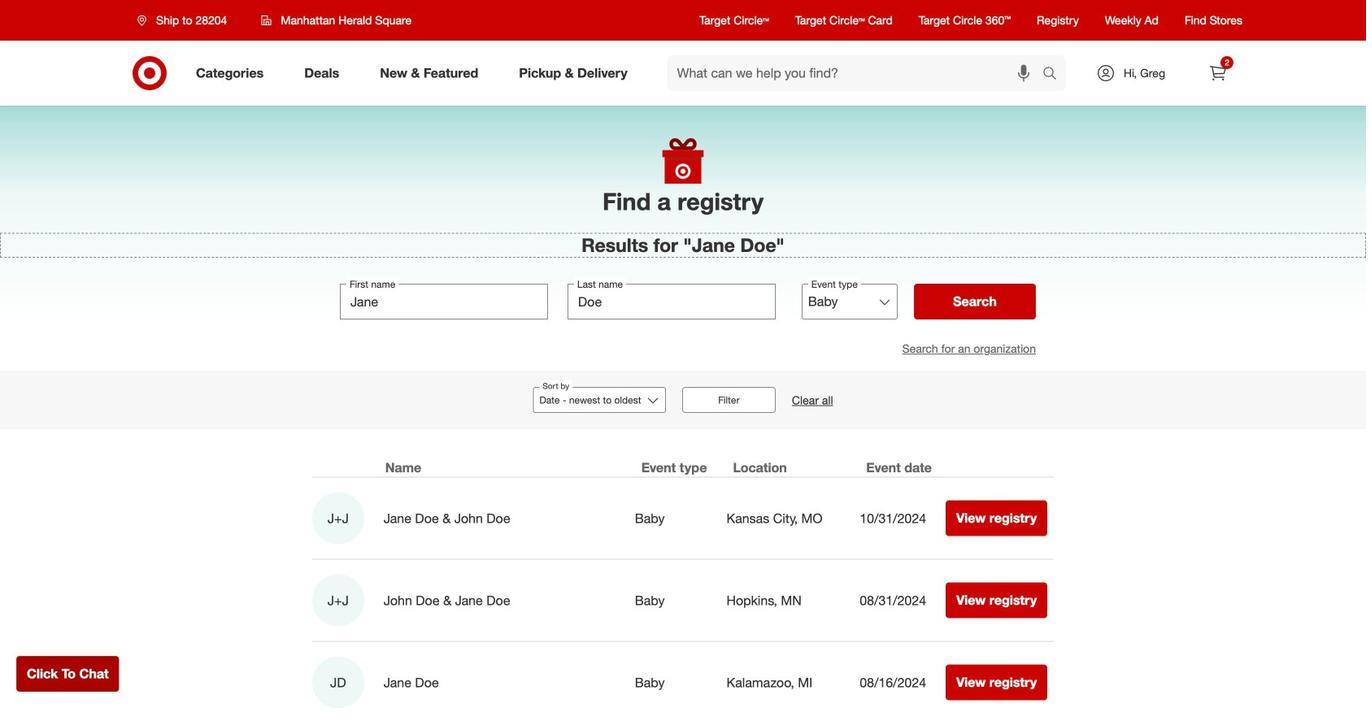 Task type: locate. For each thing, give the bounding box(es) containing it.
What can we help you find? suggestions appear below search field
[[668, 55, 1047, 91]]

None text field
[[340, 284, 548, 320]]

None text field
[[568, 284, 776, 320]]



Task type: vqa. For each thing, say whether or not it's contained in the screenshot.
What can we help you find? suggestions appear below search box
yes



